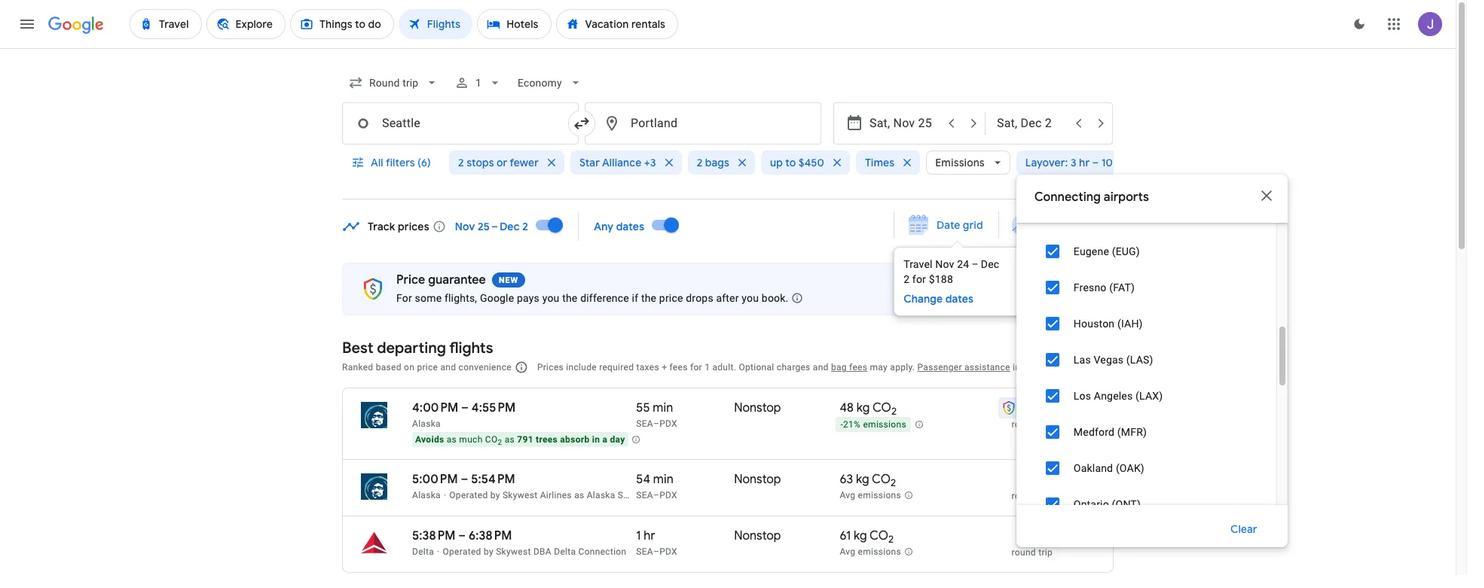 Task type: vqa. For each thing, say whether or not it's contained in the screenshot.
3317, for Book with Alaska
no



Task type: locate. For each thing, give the bounding box(es) containing it.
trip inside $298 round trip
[[1038, 491, 1053, 502]]

co right much
[[485, 435, 498, 445]]

alaska left skywest
[[587, 491, 615, 501]]

fresno
[[1074, 282, 1107, 294]]

operated down 'leaves seattle-tacoma international airport at 5:38 pm on saturday, november 25 and arrives at portland international airport at 6:38 pm on saturday, november 25.' element
[[443, 547, 481, 558]]

emissions down 63 kg co 2
[[858, 491, 901, 501]]

0 horizontal spatial price
[[396, 273, 425, 288]]

and left bag
[[813, 362, 829, 373]]

round down $258
[[1012, 420, 1036, 430]]

2 up -21% emissions
[[891, 406, 897, 418]]

6:38 pm
[[469, 529, 512, 544]]

date
[[937, 219, 960, 232]]

any dates
[[594, 220, 644, 233]]

1
[[476, 77, 482, 89], [705, 362, 710, 373], [636, 529, 641, 544]]

2 trip from the top
[[1038, 491, 1053, 502]]

2 vertical spatial pdx
[[659, 547, 677, 558]]

2 left "stops"
[[458, 156, 464, 170]]

by for dba
[[484, 547, 493, 558]]

or
[[497, 156, 507, 170]]

trip down $258
[[1038, 420, 1053, 430]]

nov for 24 – dec
[[935, 258, 954, 271]]

trip down $308
[[1038, 548, 1053, 558]]

avg down 61
[[840, 547, 855, 558]]

taxes
[[636, 362, 659, 373]]

1 vertical spatial round
[[1012, 491, 1036, 502]]

2 fees from the left
[[849, 362, 867, 373]]

leaves seattle-tacoma international airport at 4:00 pm on saturday, november 25 and arrives at portland international airport at 4:55 pm on saturday, november 25. element
[[412, 401, 516, 416]]

– inside 54 min sea – pdx
[[653, 491, 659, 501]]

0 vertical spatial kg
[[856, 401, 870, 416]]

skywest
[[618, 491, 654, 501]]

1 vertical spatial 1
[[705, 362, 710, 373]]

sea inside 1 hr sea – pdx
[[636, 547, 653, 558]]

nonstop flight. element for 48
[[734, 401, 781, 418]]

sea down "54"
[[636, 491, 653, 501]]

(eug)
[[1112, 246, 1140, 258]]

0 vertical spatial nov
[[455, 220, 475, 233]]

as left 791
[[505, 435, 515, 445]]

avg emissions
[[840, 491, 901, 501], [840, 547, 901, 558]]

3 trip from the top
[[1038, 548, 1053, 558]]

avg emissions down 61 kg co 2
[[840, 547, 901, 558]]

0 horizontal spatial delta
[[412, 547, 434, 558]]

pdx inside 54 min sea – pdx
[[659, 491, 677, 501]]

travel
[[904, 258, 935, 271]]

book.
[[762, 292, 788, 304]]

2 vertical spatial kg
[[854, 529, 867, 544]]

1 horizontal spatial for
[[912, 274, 926, 286]]

hr inside 1 hr sea – pdx
[[644, 529, 655, 544]]

None text field
[[342, 102, 579, 145]]

if
[[632, 292, 638, 304]]

flight details. leaves seattle-tacoma international airport at 5:38 pm on saturday, november 25 and arrives at portland international airport at 6:38 pm on saturday, november 25. image
[[1068, 526, 1104, 562]]

2 inside 2 bags popup button
[[697, 156, 703, 170]]

1 you from the left
[[542, 292, 559, 304]]

None search field
[[342, 65, 1288, 548]]

kg right 61
[[854, 529, 867, 544]]

– left 10
[[1092, 156, 1099, 170]]

1 horizontal spatial and
[[813, 362, 829, 373]]

min right 55
[[653, 401, 673, 416]]

and down flights
[[440, 362, 456, 373]]

track prices
[[368, 220, 429, 233]]

pdx inside 1 hr sea – pdx
[[659, 547, 677, 558]]

oakland (oak)
[[1074, 463, 1144, 475]]

min inside 54 min sea – pdx
[[653, 472, 673, 488]]

round for $298
[[1012, 491, 1036, 502]]

1 delta from the left
[[412, 547, 434, 558]]

sea inside 54 min sea – pdx
[[636, 491, 653, 501]]

1 trip from the top
[[1038, 420, 1053, 430]]

co for 1 hr
[[870, 529, 888, 544]]

pdx down total duration 55 min. element
[[659, 419, 677, 429]]

price left drops
[[659, 292, 683, 304]]

2 pdx from the top
[[659, 491, 677, 501]]

close dialog image
[[1257, 187, 1276, 205]]

assistance
[[964, 362, 1010, 373]]

0 vertical spatial pdx
[[659, 419, 677, 429]]

2 inside 61 kg co 2
[[888, 534, 894, 546]]

min right 30
[[1144, 156, 1163, 170]]

0 horizontal spatial for
[[690, 362, 702, 373]]

price for price graph
[[1041, 219, 1067, 232]]

leaves seattle-tacoma international airport at 5:00 pm on saturday, november 25 and arrives at portland international airport at 5:54 pm on saturday, november 25. element
[[412, 472, 515, 488]]

0 vertical spatial by
[[490, 491, 500, 501]]

for left adult. on the bottom of the page
[[690, 362, 702, 373]]

61 kg co 2
[[840, 529, 894, 546]]

1 vertical spatial nonstop
[[734, 472, 781, 488]]

 image
[[444, 491, 446, 501]]

0 vertical spatial dates
[[616, 220, 644, 233]]

the left difference on the left of page
[[562, 292, 578, 304]]

kg inside 63 kg co 2
[[856, 472, 869, 488]]

2 vertical spatial 1
[[636, 529, 641, 544]]

(oak)
[[1116, 463, 1144, 475]]

Departure time: 5:00 PM. text field
[[412, 472, 458, 488]]

1 vertical spatial by
[[484, 547, 493, 558]]

Departure time: 5:38 PM. text field
[[412, 529, 455, 544]]

the right if
[[641, 292, 656, 304]]

0 vertical spatial 1
[[476, 77, 482, 89]]

1 vertical spatial kg
[[856, 472, 869, 488]]

operated by skywest dba delta connection
[[443, 547, 626, 558]]

1 vertical spatial nonstop flight. element
[[734, 472, 781, 490]]

nov up $188
[[935, 258, 954, 271]]

change
[[904, 292, 943, 306]]

star
[[579, 156, 600, 170]]

a
[[602, 435, 608, 445]]

2 nonstop flight. element from the top
[[734, 472, 781, 490]]

skywest down 6:38 pm at the left of page
[[496, 547, 531, 558]]

3 sea from the top
[[636, 547, 653, 558]]

1 horizontal spatial price
[[1041, 219, 1067, 232]]

1 vertical spatial pdx
[[659, 491, 677, 501]]

skywest for dba
[[496, 547, 531, 558]]

1 vertical spatial emissions
[[858, 491, 901, 501]]

2 delta from the left
[[554, 547, 576, 558]]

nov inside nov 24 – dec 2
[[935, 258, 954, 271]]

much
[[459, 435, 483, 445]]

1 horizontal spatial the
[[641, 292, 656, 304]]

up
[[770, 156, 783, 170]]

price inside "button"
[[1041, 219, 1067, 232]]

1 vertical spatial nov
[[935, 258, 954, 271]]

may
[[870, 362, 888, 373]]

Return text field
[[997, 103, 1066, 144]]

0 vertical spatial round
[[1012, 420, 1036, 430]]

trip for $308
[[1038, 548, 1053, 558]]

2 vertical spatial sea
[[636, 547, 653, 558]]

3 round from the top
[[1012, 548, 1036, 558]]

up to $450 button
[[761, 145, 850, 181]]

by down arrival time: 5:54 pm. text field
[[490, 491, 500, 501]]

pdx for 55 min
[[659, 419, 677, 429]]

Arrival time: 5:54 PM. text field
[[471, 472, 515, 488]]

times button
[[856, 145, 920, 181]]

round inside $298 round trip
[[1012, 491, 1036, 502]]

flights,
[[445, 292, 477, 304]]

None field
[[342, 69, 446, 96], [512, 69, 589, 96], [342, 69, 446, 96], [512, 69, 589, 96]]

eugene (eug)
[[1074, 246, 1140, 258]]

1 avg from the top
[[840, 491, 855, 501]]

None text field
[[585, 102, 821, 145]]

nonstop for 48
[[734, 401, 781, 416]]

0 horizontal spatial nov
[[455, 220, 475, 233]]

1 avg emissions from the top
[[840, 491, 901, 501]]

fees right bag
[[849, 362, 867, 373]]

operated down leaves seattle-tacoma international airport at 5:00 pm on saturday, november 25 and arrives at portland international airport at 5:54 pm on saturday, november 25. element
[[449, 491, 488, 501]]

kg for 63
[[856, 472, 869, 488]]

1 vertical spatial for
[[690, 362, 702, 373]]

0 horizontal spatial you
[[542, 292, 559, 304]]

2 vertical spatial emissions
[[858, 547, 901, 558]]

emissions for 63
[[858, 491, 901, 501]]

date grid button
[[897, 212, 995, 239]]

1 horizontal spatial you
[[742, 292, 759, 304]]

0 vertical spatial avg
[[840, 491, 855, 501]]

by down 6:38 pm at the left of page
[[484, 547, 493, 558]]

$188
[[929, 274, 953, 286]]

price guarantee
[[396, 273, 486, 288]]

nonstop flight. element
[[734, 401, 781, 418], [734, 472, 781, 490], [734, 529, 781, 546]]

co up -21% emissions
[[872, 401, 891, 416]]

avg
[[840, 491, 855, 501], [840, 547, 855, 558]]

1 nonstop from the top
[[734, 401, 781, 416]]

emissions
[[863, 420, 906, 430], [858, 491, 901, 501], [858, 547, 901, 558]]

kg right 63
[[856, 472, 869, 488]]

63 kg co 2
[[840, 472, 896, 490]]

258 US dollars text field
[[1025, 401, 1053, 416]]

– down total duration 1 hr. element
[[653, 547, 659, 558]]

1 inside 1 popup button
[[476, 77, 482, 89]]

2 vertical spatial nonstop flight. element
[[734, 529, 781, 546]]

1 vertical spatial operated
[[443, 547, 481, 558]]

1 horizontal spatial fees
[[849, 362, 867, 373]]

2 sea from the top
[[636, 491, 653, 501]]

1 pdx from the top
[[659, 419, 677, 429]]

co inside avoids as much co 2 as 791 trees absorb in a day
[[485, 435, 498, 445]]

1 horizontal spatial delta
[[554, 547, 576, 558]]

round down $298
[[1012, 491, 1036, 502]]

0 vertical spatial min
[[1144, 156, 1163, 170]]

nonstop flight. element for 61
[[734, 529, 781, 546]]

0 vertical spatial sea
[[636, 419, 653, 429]]

alaska up avoids
[[412, 419, 441, 429]]

hr down skywest
[[644, 529, 655, 544]]

0 horizontal spatial hr
[[644, 529, 655, 544]]

nov right the learn more about tracked prices image
[[455, 220, 475, 233]]

1 round from the top
[[1012, 420, 1036, 430]]

change appearance image
[[1341, 6, 1377, 42]]

co inside 61 kg co 2
[[870, 529, 888, 544]]

0 vertical spatial nonstop flight. element
[[734, 401, 781, 418]]

dates right any
[[616, 220, 644, 233]]

2 bags
[[697, 156, 729, 170]]

skywest down 5:54 pm
[[503, 491, 538, 501]]

total duration 55 min. element
[[636, 401, 734, 418]]

2 horizontal spatial 1
[[705, 362, 710, 373]]

0 horizontal spatial 1
[[476, 77, 482, 89]]

min right "54"
[[653, 472, 673, 488]]

0 vertical spatial nonstop
[[734, 401, 781, 416]]

Departure time: 4:00 PM. text field
[[412, 401, 458, 416]]

1 horizontal spatial price
[[659, 292, 683, 304]]

0 vertical spatial price
[[1041, 219, 1067, 232]]

fees right +
[[669, 362, 688, 373]]

2 right 63
[[891, 477, 896, 490]]

0 vertical spatial for
[[912, 274, 926, 286]]

0 vertical spatial trip
[[1038, 420, 1053, 430]]

as right airlines
[[574, 491, 584, 501]]

pdx inside 55 min sea – pdx
[[659, 419, 677, 429]]

1 vertical spatial dates
[[945, 292, 974, 306]]

2 avg emissions from the top
[[840, 547, 901, 558]]

layover: 3 hr – 10 hr 30 min button
[[1016, 145, 1188, 181]]

co right 63
[[872, 472, 891, 488]]

sea right connection
[[636, 547, 653, 558]]

2 left bags
[[697, 156, 703, 170]]

pdx down 'total duration 54 min.' "element"
[[659, 491, 677, 501]]

1 vertical spatial trip
[[1038, 491, 1053, 502]]

co inside 63 kg co 2
[[872, 472, 891, 488]]

0 vertical spatial operated
[[449, 491, 488, 501]]

price left graph
[[1041, 219, 1067, 232]]

prices include required taxes + fees for 1 adult. optional charges and bag fees may apply. passenger assistance
[[537, 362, 1010, 373]]

1 vertical spatial avg emissions
[[840, 547, 901, 558]]

(lax)
[[1136, 390, 1163, 402]]

emissions down 61 kg co 2
[[858, 547, 901, 558]]

as left much
[[447, 435, 457, 445]]

– inside 4:00 pm – 4:55 pm alaska
[[461, 401, 469, 416]]

– inside 1 hr sea – pdx
[[653, 547, 659, 558]]

eugene
[[1074, 246, 1109, 258]]

– inside popup button
[[1092, 156, 1099, 170]]

optional
[[739, 362, 774, 373]]

– inside 55 min sea – pdx
[[653, 419, 659, 429]]

0 vertical spatial emissions
[[863, 420, 906, 430]]

co right 61
[[870, 529, 888, 544]]

kg right the 48
[[856, 401, 870, 416]]

min for 63
[[653, 472, 673, 488]]

round inside $308 round trip
[[1012, 548, 1036, 558]]

dates down $188
[[945, 292, 974, 306]]

passenger assistance button
[[917, 362, 1010, 373]]

$258
[[1025, 401, 1053, 416]]

0 vertical spatial avg emissions
[[840, 491, 901, 501]]

co
[[872, 401, 891, 416], [485, 435, 498, 445], [872, 472, 891, 488], [870, 529, 888, 544]]

2 stops or fewer button
[[449, 145, 564, 181]]

google
[[480, 292, 514, 304]]

connecting airports
[[1034, 190, 1149, 205]]

1 and from the left
[[440, 362, 456, 373]]

delta right 'dba'
[[554, 547, 576, 558]]

passenger
[[917, 362, 962, 373]]

trip down $298
[[1038, 491, 1053, 502]]

0 horizontal spatial fees
[[669, 362, 688, 373]]

0 horizontal spatial dates
[[616, 220, 644, 233]]

kg inside 61 kg co 2
[[854, 529, 867, 544]]

nov 25 – dec 2
[[455, 220, 528, 233]]

1 horizontal spatial nov
[[935, 258, 954, 271]]

dates
[[616, 220, 644, 233], [945, 292, 974, 306]]

2 stops or fewer
[[458, 156, 539, 170]]

sea for 54
[[636, 491, 653, 501]]

round for $308
[[1012, 548, 1036, 558]]

– down 'total duration 54 min.' "element"
[[653, 491, 659, 501]]

you right pays
[[542, 292, 559, 304]]

avg emissions down 63 kg co 2
[[840, 491, 901, 501]]

track
[[368, 220, 395, 233]]

by for airlines
[[490, 491, 500, 501]]

sea for 1
[[636, 547, 653, 558]]

trees
[[536, 435, 558, 445]]

308 US dollars text field
[[1024, 529, 1053, 544]]

1 horizontal spatial 1
[[636, 529, 641, 544]]

2 vertical spatial min
[[653, 472, 673, 488]]

hr right 10
[[1115, 156, 1126, 170]]

3 nonstop flight. element from the top
[[734, 529, 781, 546]]

you right the after
[[742, 292, 759, 304]]

none text field inside search box
[[342, 102, 579, 145]]

sea for 55
[[636, 419, 653, 429]]

2 down the travel
[[904, 274, 910, 286]]

1 vertical spatial price
[[396, 273, 425, 288]]

sea down 55
[[636, 419, 653, 429]]

round down 308 us dollars text box
[[1012, 548, 1036, 558]]

1 horizontal spatial hr
[[1079, 156, 1090, 170]]

kg inside 48 kg co 2
[[856, 401, 870, 416]]

hr right 3
[[1079, 156, 1090, 170]]

sea inside 55 min sea – pdx
[[636, 419, 653, 429]]

3 nonstop from the top
[[734, 529, 781, 544]]

fresno (fat)
[[1074, 282, 1135, 294]]

delta down 5:38 pm text field
[[412, 547, 434, 558]]

trip inside $308 round trip
[[1038, 548, 1053, 558]]

0 horizontal spatial and
[[440, 362, 456, 373]]

$308
[[1024, 529, 1053, 544]]

connecting
[[1034, 190, 1101, 205]]

operated
[[449, 491, 488, 501], [443, 547, 481, 558]]

2 avg from the top
[[840, 547, 855, 558]]

emissions down 48 kg co 2
[[863, 420, 906, 430]]

avg down 63
[[840, 491, 855, 501]]

1 vertical spatial min
[[653, 401, 673, 416]]

nonstop for 63
[[734, 472, 781, 488]]

1 vertical spatial sea
[[636, 491, 653, 501]]

0 horizontal spatial the
[[562, 292, 578, 304]]

2 right 61
[[888, 534, 894, 546]]

1 horizontal spatial dates
[[945, 292, 974, 306]]

1 inside 1 hr sea – pdx
[[636, 529, 641, 544]]

– down total duration 55 min. element
[[653, 419, 659, 429]]

1 vertical spatial skywest
[[496, 547, 531, 558]]

1 nonstop flight. element from the top
[[734, 401, 781, 418]]

0 vertical spatial price
[[659, 292, 683, 304]]

0 horizontal spatial price
[[417, 362, 438, 373]]

learn more about tracked prices image
[[432, 220, 446, 233]]

avg emissions for 61
[[840, 547, 901, 558]]

pdx for 54 min
[[659, 491, 677, 501]]

0 vertical spatial skywest
[[503, 491, 538, 501]]

min inside 55 min sea – pdx
[[653, 401, 673, 416]]

2 vertical spatial nonstop
[[734, 529, 781, 544]]

los angeles (lax)
[[1074, 390, 1163, 402]]

2 round from the top
[[1012, 491, 1036, 502]]

guarantee
[[428, 273, 486, 288]]

total duration 1 hr. element
[[636, 529, 734, 546]]

medford (mfr)
[[1074, 426, 1147, 439]]

ranked
[[342, 362, 373, 373]]

2 left 791
[[498, 439, 502, 447]]

1 sea from the top
[[636, 419, 653, 429]]

new
[[499, 276, 518, 286]]

pdx down total duration 1 hr. element
[[659, 547, 677, 558]]

min for 48
[[653, 401, 673, 416]]

price right on
[[417, 362, 438, 373]]

2 vertical spatial round
[[1012, 548, 1036, 558]]

for
[[912, 274, 926, 286], [690, 362, 702, 373]]

pdx for 1 hr
[[659, 547, 677, 558]]

for down the travel
[[912, 274, 926, 286]]

2 nonstop from the top
[[734, 472, 781, 488]]

avoids
[[415, 435, 444, 445]]

avoids as much co2 as 791 trees absorb in a day. learn more about this calculation. image
[[631, 436, 640, 445]]

co inside 48 kg co 2
[[872, 401, 891, 416]]

2 vertical spatial trip
[[1038, 548, 1053, 558]]

price up for
[[396, 273, 425, 288]]

1 vertical spatial avg
[[840, 547, 855, 558]]

sea
[[636, 419, 653, 429], [636, 491, 653, 501], [636, 547, 653, 558]]

3 pdx from the top
[[659, 547, 677, 558]]

stops
[[467, 156, 494, 170]]

– left arrival time: 5:54 pm. text field
[[461, 472, 468, 488]]

only button
[[1198, 487, 1258, 523]]

$298
[[1025, 472, 1053, 488]]

learn more about price guarantee image
[[779, 281, 815, 317]]

required
[[599, 362, 634, 373]]

– left 4:55 pm
[[461, 401, 469, 416]]



Task type: describe. For each thing, give the bounding box(es) containing it.
1 button
[[449, 65, 509, 101]]

(mfr)
[[1117, 426, 1147, 439]]

1 for 1 hr sea – pdx
[[636, 529, 641, 544]]

airlines
[[540, 491, 572, 501]]

trip for $298
[[1038, 491, 1053, 502]]

alliance
[[602, 156, 642, 170]]

min inside popup button
[[1144, 156, 1163, 170]]

learn more about ranking image
[[515, 361, 528, 374]]

all filters (6)
[[371, 156, 431, 170]]

leaves seattle-tacoma international airport at 5:38 pm on saturday, november 25 and arrives at portland international airport at 6:38 pm on saturday, november 25. element
[[412, 529, 512, 544]]

1 hr sea – pdx
[[636, 529, 677, 558]]

houston (iah)
[[1074, 318, 1143, 330]]

vegas
[[1094, 354, 1124, 366]]

drops
[[686, 292, 713, 304]]

kg for 48
[[856, 401, 870, 416]]

times
[[865, 156, 895, 170]]

alaska down departure time: 5:00 pm. text box on the left bottom of page
[[412, 491, 441, 501]]

(las)
[[1126, 354, 1153, 366]]

up to $450
[[770, 156, 824, 170]]

2 inside 48 kg co 2
[[891, 406, 897, 418]]

48 kg co 2
[[840, 401, 897, 418]]

change dates button
[[904, 292, 1007, 307]]

2 you from the left
[[742, 292, 759, 304]]

2 the from the left
[[641, 292, 656, 304]]

pays
[[517, 292, 540, 304]]

star alliance +3
[[579, 156, 656, 170]]

2 inside the 2 stops or fewer popup button
[[458, 156, 464, 170]]

graph
[[1069, 219, 1099, 232]]

date grid
[[937, 219, 983, 232]]

New feature text field
[[492, 273, 525, 288]]

63
[[840, 472, 853, 488]]

all filters (6) button
[[342, 145, 443, 181]]

emissions
[[935, 156, 985, 170]]

best departing flights main content
[[342, 207, 1160, 576]]

departing
[[377, 339, 446, 358]]

operated by skywest airlines as alaska skywest
[[449, 491, 654, 501]]

round trip
[[1012, 420, 1053, 430]]

avg for 61
[[840, 547, 855, 558]]

only
[[1217, 498, 1240, 512]]

48
[[840, 401, 854, 416]]

swap origin and destination. image
[[573, 115, 591, 133]]

ranked based on price and convenience
[[342, 362, 512, 373]]

angeles
[[1094, 390, 1133, 402]]

1 for 1
[[476, 77, 482, 89]]

2 right 25 – dec
[[522, 220, 528, 233]]

loading results progress bar
[[0, 48, 1456, 51]]

(fat)
[[1109, 282, 1135, 294]]

for some flights, google pays you the difference if the price drops after you book.
[[396, 292, 788, 304]]

kg for 61
[[854, 529, 867, 544]]

3
[[1071, 156, 1076, 170]]

1 fees from the left
[[669, 362, 688, 373]]

1 horizontal spatial as
[[505, 435, 515, 445]]

sort by: button
[[1045, 353, 1114, 381]]

1 vertical spatial price
[[417, 362, 438, 373]]

operated for operated by skywest dba delta connection
[[443, 547, 481, 558]]

by:
[[1074, 360, 1090, 374]]

0 horizontal spatial as
[[447, 435, 457, 445]]

total duration 54 min. element
[[636, 472, 734, 490]]

ontario
[[1074, 499, 1109, 511]]

adult.
[[712, 362, 736, 373]]

1 the from the left
[[562, 292, 578, 304]]

2 horizontal spatial hr
[[1115, 156, 1126, 170]]

Departure text field
[[870, 103, 939, 144]]

(iah)
[[1117, 318, 1143, 330]]

nonstop for 61
[[734, 529, 781, 544]]

2 inside avoids as much co 2 as 791 trees absorb in a day
[[498, 439, 502, 447]]

avg for 63
[[840, 491, 855, 501]]

any
[[594, 220, 614, 233]]

55 min sea – pdx
[[636, 401, 677, 429]]

+3
[[644, 156, 656, 170]]

some
[[415, 292, 442, 304]]

4:00 pm
[[412, 401, 458, 416]]

5:00 pm – 5:54 pm
[[412, 472, 515, 488]]

nonstop flight. element for 63
[[734, 472, 781, 490]]

co for 55 min
[[872, 401, 891, 416]]

avoids as much co 2 as 791 trees absorb in a day
[[415, 435, 625, 447]]

connection
[[578, 547, 626, 558]]

$308 round trip
[[1012, 529, 1053, 558]]

$450
[[798, 156, 824, 170]]

$298 round trip
[[1012, 472, 1053, 502]]

layover:
[[1025, 156, 1068, 170]]

prices
[[537, 362, 564, 373]]

54
[[636, 472, 650, 488]]

for
[[396, 292, 412, 304]]

best
[[342, 339, 373, 358]]

Arrival time: 6:38 PM. text field
[[469, 529, 512, 544]]

operated for operated by skywest airlines as alaska skywest
[[449, 491, 488, 501]]

2 horizontal spatial as
[[574, 491, 584, 501]]

2 inside 63 kg co 2
[[891, 477, 896, 490]]

2 and from the left
[[813, 362, 829, 373]]

main menu image
[[18, 15, 36, 33]]

co for 54 min
[[872, 472, 891, 488]]

bag
[[831, 362, 847, 373]]

find the best price region
[[342, 207, 1160, 316]]

medford
[[1074, 426, 1115, 439]]

24 – dec
[[957, 258, 999, 271]]

fewer
[[510, 156, 539, 170]]

2 bags button
[[688, 145, 755, 181]]

+
[[662, 362, 667, 373]]

close image
[[1125, 257, 1137, 269]]

airports
[[1104, 190, 1149, 205]]

after
[[716, 292, 739, 304]]

day
[[610, 435, 625, 445]]

-21% emissions
[[840, 420, 906, 430]]

los
[[1074, 390, 1091, 402]]

298 US dollars text field
[[1025, 472, 1053, 488]]

Arrival time: 4:55 PM. text field
[[472, 401, 516, 416]]

on
[[404, 362, 414, 373]]

all
[[371, 156, 383, 170]]

absorb
[[560, 435, 590, 445]]

for $188 change dates
[[904, 274, 974, 306]]

filters
[[386, 156, 415, 170]]

las
[[1074, 354, 1091, 366]]

5:38 pm – 6:38 pm
[[412, 529, 512, 544]]

nov for 25 – dec
[[455, 220, 475, 233]]

price graph
[[1041, 219, 1099, 232]]

2 inside nov 24 – dec 2
[[904, 274, 910, 286]]

best departing flights
[[342, 339, 493, 358]]

skywest for airlines
[[503, 491, 538, 501]]

price for price guarantee
[[396, 273, 425, 288]]

for inside for $188 change dates
[[912, 274, 926, 286]]

difference
[[580, 292, 629, 304]]

emissions for 61
[[858, 547, 901, 558]]

layover: 3 hr – 10 hr 30 min
[[1025, 156, 1163, 170]]

in
[[592, 435, 600, 445]]

avg emissions for 63
[[840, 491, 901, 501]]

alaska inside 4:00 pm – 4:55 pm alaska
[[412, 419, 441, 429]]

5:54 pm
[[471, 472, 515, 488]]

none search field containing connecting airports
[[342, 65, 1288, 548]]

– left 6:38 pm at the left of page
[[458, 529, 466, 544]]

-
[[840, 420, 843, 430]]

dates inside for $188 change dates
[[945, 292, 974, 306]]

convenience
[[459, 362, 512, 373]]



